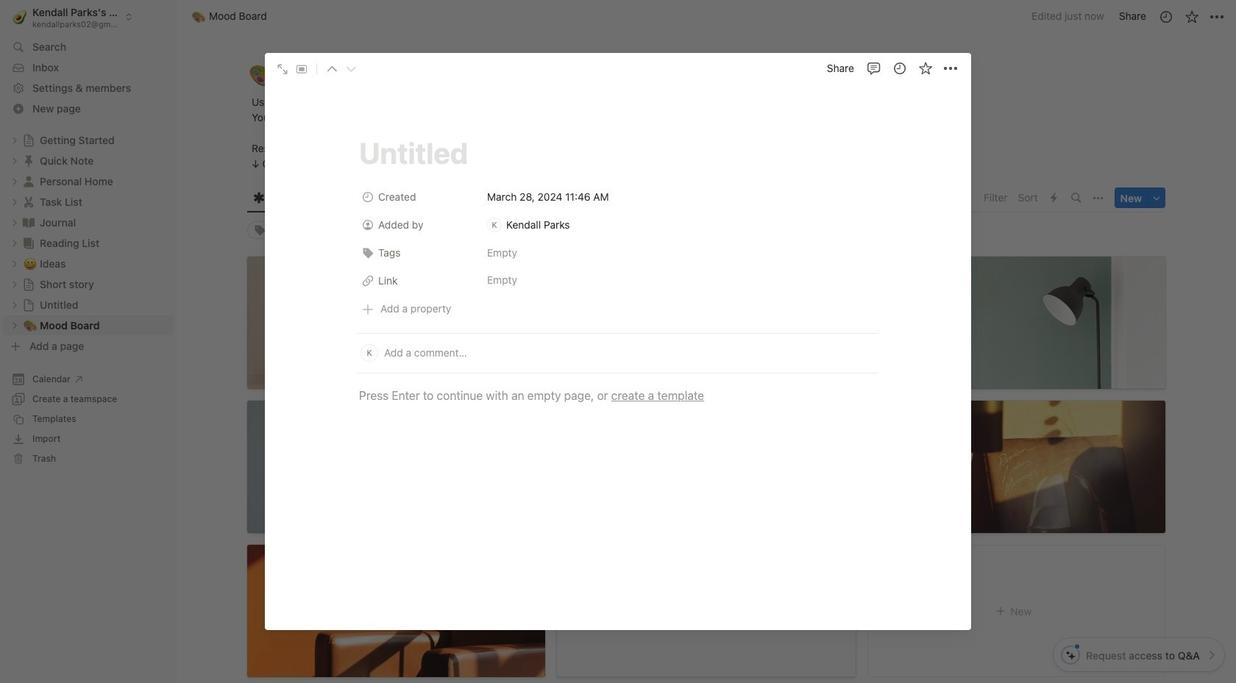 Task type: describe. For each thing, give the bounding box(es) containing it.
page properties table
[[358, 185, 879, 297]]

1 row from the top
[[358, 185, 879, 213]]

3 row from the top
[[358, 241, 879, 269]]

🎨 image
[[250, 59, 276, 93]]

previous page image
[[327, 64, 337, 74]]



Task type: vqa. For each thing, say whether or not it's contained in the screenshot.
menu to the left
no



Task type: locate. For each thing, give the bounding box(es) containing it.
open in full page image
[[277, 63, 289, 75]]

🥑 image
[[13, 8, 27, 26]]

next page image
[[346, 64, 356, 74]]

favorite image
[[1185, 9, 1199, 24]]

create and view automations image
[[1051, 193, 1058, 203]]

updates image inside side peek region
[[892, 61, 907, 76]]

2 row from the top
[[358, 213, 879, 241]]

favorite image
[[918, 61, 933, 76]]

updates image for favorite image
[[1159, 9, 1174, 24]]

1 vertical spatial updates image
[[892, 61, 907, 76]]

updates image left favorite image
[[1159, 9, 1174, 24]]

comments image
[[867, 61, 881, 76]]

1 horizontal spatial updates image
[[1159, 9, 1174, 24]]

0 horizontal spatial updates image
[[892, 61, 907, 76]]

0 vertical spatial updates image
[[1159, 9, 1174, 24]]

updates image right comments icon
[[892, 61, 907, 76]]

side peek region
[[0, 0, 1236, 684]]

tab list
[[247, 184, 980, 213]]

updates image for favorite icon
[[892, 61, 907, 76]]

tab
[[247, 188, 317, 209]]

🎨 image
[[192, 8, 205, 25]]

updates image
[[1159, 9, 1174, 24], [892, 61, 907, 76]]

4 row from the top
[[358, 269, 879, 297]]

row
[[358, 185, 879, 213], [358, 213, 879, 241], [358, 241, 879, 269], [358, 269, 879, 297]]



